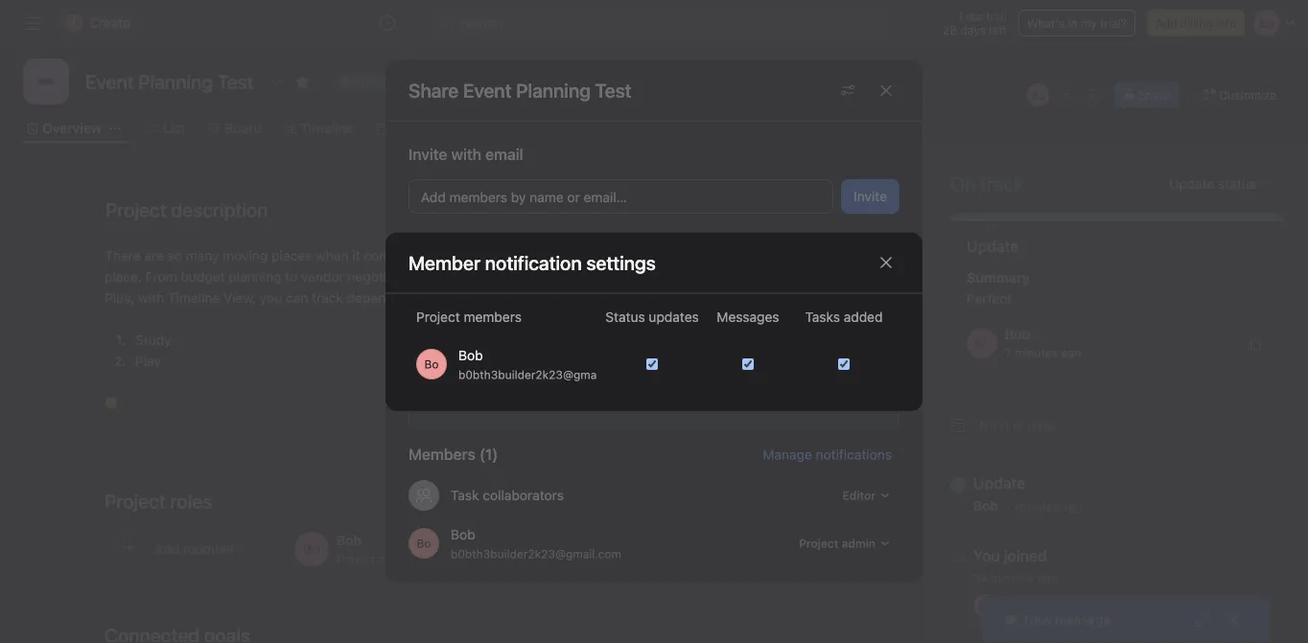 Task type: locate. For each thing, give the bounding box(es) containing it.
0 horizontal spatial is
[[552, 290, 562, 306]]

24
[[974, 572, 988, 585]]

1 vertical spatial with
[[742, 366, 764, 380]]

members
[[449, 189, 507, 205], [464, 309, 522, 325], [538, 366, 588, 380]]

bob b0bth3builder2k23@gmail.com for members (1)
[[451, 527, 621, 561]]

document containing there are so many moving pieces when it comes to planning an event. what you need is a way to track it all in one place. from budget planning to vendor negotiation, use this project to know exactly when work needs to be done. plus, with timeline view, you can track dependencies to ensure no work is blocked.
[[93, 246, 834, 414]]

share inside dialog
[[409, 79, 459, 102]]

manage
[[763, 447, 812, 463]]

add for add billing info
[[1156, 16, 1177, 30]]

status
[[605, 309, 645, 325]]

bob b0bth3builder2k23@gmail.com inside member notification settings dialog
[[459, 347, 629, 382]]

bob down update button
[[974, 498, 999, 514]]

in left "my" in the top right of the page
[[1068, 16, 1078, 30]]

there
[[105, 248, 141, 264]]

my
[[767, 366, 784, 380]]

add inside button
[[421, 189, 446, 205]]

days
[[961, 23, 986, 36]]

0 vertical spatial members
[[449, 189, 507, 205]]

minutes down update button
[[1016, 500, 1059, 514]]

bob down perfect
[[1005, 327, 1030, 342]]

1 horizontal spatial share
[[1139, 88, 1170, 102]]

you up exactly
[[578, 248, 600, 264]]

bob link
[[1005, 327, 1030, 342], [974, 498, 999, 514]]

timeline down budget at the top left of the page
[[168, 290, 220, 306]]

way
[[663, 248, 687, 264]]

track down vendor
[[312, 290, 343, 306]]

7 down update button
[[1006, 500, 1013, 514]]

place.
[[105, 269, 142, 285]]

work down way
[[661, 269, 691, 285]]

0 vertical spatial minutes
[[1015, 346, 1058, 360]]

view,
[[224, 290, 256, 306]]

1 horizontal spatial is
[[638, 248, 648, 264]]

bob b0bth3builder2k23@gmail.com down collaborators
[[451, 527, 621, 561]]

Private to members radio
[[421, 312, 650, 394]]

1 vertical spatial when
[[624, 269, 657, 285]]

bob b0bth3builder2k23@gmail.com down no
[[459, 347, 629, 382]]

7 inside update bob 7 minutes ago
[[1006, 500, 1013, 514]]

1 horizontal spatial bob link
[[1005, 327, 1030, 342]]

0 vertical spatial planning
[[425, 248, 478, 264]]

timeline
[[300, 120, 354, 136], [168, 290, 220, 306]]

0 horizontal spatial work
[[519, 290, 549, 306]]

is down know
[[552, 290, 562, 306]]

project
[[416, 309, 460, 325]]

invite down calendar
[[409, 145, 447, 164]]

0 vertical spatial add
[[1156, 16, 1177, 30]]

in right all
[[771, 248, 782, 264]]

7 down perfect
[[1005, 346, 1012, 360]]

1 vertical spatial members
[[464, 309, 522, 325]]

invite inside button
[[854, 189, 887, 204]]

bob b0bth3builder2k23@gmail.com
[[459, 347, 629, 382], [451, 527, 621, 561]]

bo down perfect
[[975, 337, 989, 350]]

1 vertical spatial bob b0bth3builder2k23@gmail.com
[[451, 527, 621, 561]]

share down "add billing info"
[[1139, 88, 1170, 102]]

board
[[224, 120, 262, 136]]

this
[[451, 269, 473, 285]]

update for update bob 7 minutes ago
[[974, 474, 1026, 493]]

timeline down remove from starred image
[[300, 120, 354, 136]]

minutes for update
[[1016, 500, 1059, 514]]

invite up close this dialog icon at top
[[854, 189, 887, 204]]

expand new message image
[[1195, 613, 1211, 628]]

1 vertical spatial timeline
[[168, 290, 220, 306]]

is left a
[[638, 248, 648, 264]]

bob up private
[[459, 347, 483, 363]]

0 vertical spatial with
[[138, 290, 164, 306]]

work right no
[[519, 290, 549, 306]]

1 vertical spatial update
[[974, 474, 1026, 493]]

to right way
[[691, 248, 703, 264]]

1 horizontal spatial add
[[1156, 16, 1177, 30]]

0 vertical spatial invite
[[409, 145, 447, 164]]

members right private
[[538, 366, 588, 380]]

1 vertical spatial ago
[[1062, 500, 1083, 514]]

when up vendor
[[316, 248, 349, 264]]

bo down project
[[424, 358, 439, 371]]

with down from
[[138, 290, 164, 306]]

1 horizontal spatial invite
[[854, 189, 887, 204]]

to right private
[[524, 366, 535, 380]]

added
[[844, 309, 883, 325]]

track up needs
[[707, 248, 738, 264]]

1 vertical spatial in
[[771, 248, 782, 264]]

add members by name or email…
[[421, 189, 627, 205]]

dashboard
[[586, 120, 655, 136]]

1 horizontal spatial you
[[578, 248, 600, 264]]

0 vertical spatial b0bth3builder2k23@gmail.com
[[459, 368, 629, 382]]

no
[[500, 290, 515, 306]]

Shared with My workspace radio
[[658, 312, 887, 394]]

to down pieces
[[285, 269, 298, 285]]

add
[[1156, 16, 1177, 30], [421, 189, 446, 205]]

2 vertical spatial members
[[538, 366, 588, 380]]

event.
[[500, 248, 538, 264]]

update
[[967, 237, 1019, 256], [974, 474, 1026, 493]]

0 vertical spatial 7
[[1005, 346, 1012, 360]]

to
[[409, 248, 421, 264], [691, 248, 703, 264], [285, 269, 298, 285], [524, 269, 536, 285], [736, 269, 748, 285], [438, 290, 450, 306], [524, 366, 535, 380]]

add left billing
[[1156, 16, 1177, 30]]

bob link down update button
[[974, 498, 999, 514]]

remove from starred image
[[295, 74, 310, 89]]

ago
[[1061, 346, 1081, 360], [1062, 500, 1083, 514], [1037, 572, 1057, 585]]

usersicon image
[[416, 488, 432, 504]]

it left all
[[742, 248, 750, 264]]

planning up this
[[425, 248, 478, 264]]

ago inside bob 7 minutes ago
[[1061, 346, 1081, 360]]

1 vertical spatial b0bth3builder2k23@gmail.com
[[451, 548, 621, 561]]

Project description title text field
[[93, 190, 273, 230]]

trial
[[986, 10, 1007, 23]]

minutes down you joined button
[[991, 572, 1034, 585]]

0 horizontal spatial add
[[421, 189, 446, 205]]

with email
[[451, 145, 523, 164]]

0 horizontal spatial planning
[[229, 269, 281, 285]]

in
[[1068, 16, 1078, 30], [771, 248, 782, 264]]

invite
[[409, 145, 447, 164], [854, 189, 887, 204]]

update inside update bob 7 minutes ago
[[974, 474, 1026, 493]]

play
[[135, 353, 161, 369]]

b0bth3builder2k23@gmail.com
[[459, 368, 629, 382], [451, 548, 621, 561]]

members for add
[[449, 189, 507, 205]]

when down a
[[624, 269, 657, 285]]

it left comes
[[352, 248, 360, 264]]

in inside there are so many moving pieces when it comes to planning an event. what you need is a way to track it all in one place. from budget planning to vendor negotiation, use this project to know exactly when work needs to be done. plus, with timeline view, you can track dependencies to ensure no work is blocked.
[[771, 248, 782, 264]]

you
[[578, 248, 600, 264], [260, 290, 282, 306]]

1 horizontal spatial work
[[661, 269, 691, 285]]

2 vertical spatial minutes
[[991, 572, 1034, 585]]

0 horizontal spatial in
[[771, 248, 782, 264]]

0 vertical spatial bob link
[[1005, 327, 1030, 342]]

bo down usersicon
[[417, 537, 431, 551]]

on track
[[951, 173, 1024, 195]]

2 vertical spatial ago
[[1037, 572, 1057, 585]]

tasks
[[805, 309, 840, 325]]

1 horizontal spatial with
[[742, 366, 764, 380]]

0 horizontal spatial it
[[352, 248, 360, 264]]

bob 7 minutes ago
[[1005, 327, 1081, 360]]

dependencies
[[347, 290, 434, 306]]

trial?
[[1100, 16, 1127, 30]]

b0bth3builder2k23@gmail.com down collaborators
[[451, 548, 621, 561]]

1 vertical spatial minutes
[[1016, 500, 1059, 514]]

add inside button
[[1156, 16, 1177, 30]]

Toggle notify about messages checkbox
[[742, 359, 754, 370]]

0 vertical spatial bob b0bth3builder2k23@gmail.com
[[459, 347, 629, 382]]

project roles
[[105, 490, 212, 513]]

1 horizontal spatial timeline
[[300, 120, 354, 136]]

it
[[352, 248, 360, 264], [742, 248, 750, 264]]

collaborators
[[483, 488, 564, 504]]

calendar
[[392, 120, 449, 136]]

minutes inside update bob 7 minutes ago
[[1016, 500, 1059, 514]]

1 vertical spatial track
[[312, 290, 343, 306]]

know
[[540, 269, 573, 285]]

0 vertical spatial in
[[1068, 16, 1078, 30]]

updates
[[649, 309, 699, 325]]

with inside there are so many moving pieces when it comes to planning an event. what you need is a way to track it all in one place. from budget planning to vendor negotiation, use this project to know exactly when work needs to be done. plus, with timeline view, you can track dependencies to ensure no work is blocked.
[[138, 290, 164, 306]]

document
[[93, 246, 834, 414]]

share
[[409, 79, 459, 102], [1139, 88, 1170, 102]]

add down invite with email
[[421, 189, 446, 205]]

0 vertical spatial is
[[638, 248, 648, 264]]

0 vertical spatial ago
[[1061, 346, 1081, 360]]

members left by
[[449, 189, 507, 205]]

update up summary
[[967, 237, 1019, 256]]

1 vertical spatial bob link
[[974, 498, 999, 514]]

invite for invite with email
[[409, 145, 447, 164]]

with left my
[[742, 366, 764, 380]]

1 vertical spatial messages
[[717, 309, 779, 325]]

0 horizontal spatial invite
[[409, 145, 447, 164]]

to down event. at the left top
[[524, 269, 536, 285]]

bob b0bth3builder2k23@gmail.com for member notification settings
[[459, 347, 629, 382]]

b0bth3builder2k23@gmail.com down no
[[459, 368, 629, 382]]

study play
[[135, 332, 171, 369]]

comes
[[364, 248, 405, 264]]

update up you
[[974, 474, 1026, 493]]

exactly
[[576, 269, 620, 285]]

member notification settings dialog
[[386, 232, 923, 411]]

minutes inside you joined 24 minutes ago
[[991, 572, 1034, 585]]

files
[[796, 120, 825, 136]]

ago inside update bob 7 minutes ago
[[1062, 500, 1083, 514]]

with
[[138, 290, 164, 306], [742, 366, 764, 380]]

1 horizontal spatial when
[[624, 269, 657, 285]]

member notification settings
[[409, 251, 656, 274]]

ago inside you joined 24 minutes ago
[[1037, 572, 1057, 585]]

notifications
[[816, 447, 892, 463]]

messages down be
[[717, 309, 779, 325]]

b0bth3builder2k23@gmail.com inside member notification settings dialog
[[459, 368, 629, 382]]

search button
[[428, 8, 888, 38]]

bob link down perfect
[[1005, 327, 1030, 342]]

0 horizontal spatial you
[[260, 290, 282, 306]]

1 horizontal spatial in
[[1068, 16, 1078, 30]]

members inside button
[[449, 189, 507, 205]]

minutes down the summary perfect
[[1015, 346, 1058, 360]]

negotiation,
[[348, 269, 421, 285]]

project members
[[416, 309, 522, 325]]

privacy option group
[[409, 261, 900, 430]]

share up calendar
[[409, 79, 459, 102]]

0 vertical spatial when
[[316, 248, 349, 264]]

planning down moving
[[229, 269, 281, 285]]

messages
[[693, 120, 757, 136], [717, 309, 779, 325]]

email…
[[584, 189, 627, 205]]

a
[[652, 248, 659, 264]]

minutes
[[1015, 346, 1058, 360], [1016, 500, 1059, 514], [991, 572, 1034, 585]]

1 vertical spatial you
[[260, 290, 282, 306]]

update button
[[974, 474, 1083, 493]]

billing
[[1181, 16, 1213, 30]]

0 horizontal spatial track
[[312, 290, 343, 306]]

by
[[511, 189, 526, 205]]

planning
[[425, 248, 478, 264], [229, 269, 281, 285]]

0 vertical spatial update
[[967, 237, 1019, 256]]

many
[[186, 248, 219, 264]]

files link
[[780, 118, 825, 139]]

messages left files link
[[693, 120, 757, 136]]

1 vertical spatial add
[[421, 189, 446, 205]]

to inside private to members option
[[524, 366, 535, 380]]

bob down task
[[451, 527, 475, 543]]

0 horizontal spatial when
[[316, 248, 349, 264]]

1 vertical spatial invite
[[854, 189, 887, 204]]

bob
[[1005, 327, 1030, 342], [459, 347, 483, 363], [974, 498, 999, 514], [451, 527, 475, 543]]

bo down the what's
[[1031, 88, 1046, 102]]

you left can
[[260, 290, 282, 306]]

search list box
[[428, 8, 888, 38]]

add members by name or email… button
[[409, 179, 834, 214]]

1 horizontal spatial it
[[742, 248, 750, 264]]

0 horizontal spatial timeline
[[168, 290, 220, 306]]

members for project
[[464, 309, 522, 325]]

1 horizontal spatial track
[[707, 248, 738, 264]]

None text field
[[81, 64, 259, 99]]

private to members
[[483, 366, 588, 380]]

b0bth3builder2k23@gmail.com inside share event planning test dialog
[[451, 548, 621, 561]]

bob b0bth3builder2k23@gmail.com inside share event planning test dialog
[[451, 527, 621, 561]]

overview
[[42, 120, 102, 136]]

task
[[451, 488, 479, 504]]

0 horizontal spatial with
[[138, 290, 164, 306]]

share inside "button"
[[1139, 88, 1170, 102]]

1 vertical spatial 7
[[1006, 500, 1013, 514]]

bob inside share event planning test dialog
[[451, 527, 475, 543]]

0 horizontal spatial share
[[409, 79, 459, 102]]

0 vertical spatial track
[[707, 248, 738, 264]]

1 vertical spatial planning
[[229, 269, 281, 285]]

what
[[542, 248, 574, 264]]

members inside member notification settings dialog
[[464, 309, 522, 325]]

members down no
[[464, 309, 522, 325]]

study
[[135, 332, 171, 348]]

planning test
[[516, 79, 632, 102]]

add for add members by name or email…
[[421, 189, 446, 205]]

vendor
[[301, 269, 344, 285]]



Task type: vqa. For each thing, say whether or not it's contained in the screenshot.
'Files' link at right top
yes



Task type: describe. For each thing, give the bounding box(es) containing it.
my
[[1081, 16, 1097, 30]]

1 vertical spatial work
[[519, 290, 549, 306]]

share for share event planning test
[[409, 79, 459, 102]]

with inside option
[[742, 366, 764, 380]]

close this dialog image
[[879, 255, 894, 270]]

list
[[163, 120, 186, 136]]

members inside option
[[538, 366, 588, 380]]

invite for invite
[[854, 189, 887, 204]]

close this dialog image
[[879, 83, 894, 98]]

timeline image
[[35, 70, 58, 93]]

you joined button
[[974, 547, 1057, 566]]

perfect
[[967, 291, 1012, 307]]

2 it from the left
[[742, 248, 750, 264]]

bob inside update bob 7 minutes ago
[[974, 498, 999, 514]]

done.
[[771, 269, 806, 285]]

info
[[1216, 16, 1236, 30]]

minutes for you
[[991, 572, 1034, 585]]

board link
[[209, 118, 262, 139]]

or
[[567, 189, 580, 205]]

free
[[959, 10, 983, 23]]

be
[[752, 269, 767, 285]]

bob inside bob 7 minutes ago
[[1005, 327, 1030, 342]]

plus,
[[105, 290, 135, 306]]

share event planning test
[[409, 79, 632, 102]]

invite with email
[[409, 145, 523, 164]]

use
[[425, 269, 447, 285]]

event
[[463, 79, 512, 102]]

workspace
[[787, 366, 845, 380]]

add billing info
[[1156, 16, 1236, 30]]

😀
[[105, 396, 118, 412]]

can
[[286, 290, 308, 306]]

minutes inside bob 7 minutes ago
[[1015, 346, 1058, 360]]

b0bth3builder2k23@gmail.com for member notification settings
[[459, 368, 629, 382]]

an
[[481, 248, 496, 264]]

bo inside share event planning test dialog
[[417, 537, 431, 551]]

project privacy dialog image
[[866, 279, 882, 295]]

list link
[[148, 118, 186, 139]]

to up project
[[438, 290, 450, 306]]

timeline link
[[285, 118, 354, 139]]

task collaborators
[[451, 488, 564, 504]]

Toggle notify about task creations checkbox
[[838, 359, 850, 370]]

share for share
[[1139, 88, 1170, 102]]

to right comes
[[409, 248, 421, 264]]

update for update
[[967, 237, 1019, 256]]

1 vertical spatial is
[[552, 290, 562, 306]]

invite button
[[841, 179, 900, 214]]

manage notifications button
[[763, 447, 900, 463]]

calendar link
[[377, 118, 449, 139]]

bob inside member notification settings dialog
[[459, 347, 483, 363]]

0 vertical spatial messages
[[693, 120, 757, 136]]

bo inside 'latest status update' element
[[975, 337, 989, 350]]

what's in my trial?
[[1027, 16, 1127, 30]]

new message
[[1024, 612, 1111, 628]]

1 horizontal spatial planning
[[425, 248, 478, 264]]

0 vertical spatial timeline
[[300, 120, 354, 136]]

bo button
[[1027, 83, 1050, 106]]

free trial 28 days left
[[943, 10, 1007, 36]]

notification settings
[[485, 251, 656, 274]]

manage notifications
[[763, 447, 892, 463]]

search
[[460, 15, 504, 31]]

in inside button
[[1068, 16, 1078, 30]]

update bob 7 minutes ago
[[974, 474, 1083, 514]]

so
[[167, 248, 182, 264]]

tasks added
[[805, 309, 883, 325]]

dashboard link
[[570, 118, 655, 139]]

timeline inside there are so many moving pieces when it comes to planning an event. what you need is a way to track it all in one place. from budget planning to vendor negotiation, use this project to know exactly when work needs to be done. plus, with timeline view, you can track dependencies to ensure no work is blocked.
[[168, 290, 220, 306]]

0 horizontal spatial bob link
[[974, 498, 999, 514]]

privacy
[[421, 279, 466, 295]]

0 vertical spatial you
[[578, 248, 600, 264]]

one
[[785, 248, 808, 264]]

private
[[483, 366, 521, 380]]

status updates
[[605, 309, 699, 325]]

there are so many moving pieces when it comes to planning an event. what you need is a way to track it all in one place. from budget planning to vendor negotiation, use this project to know exactly when work needs to be done. plus, with timeline view, you can track dependencies to ensure no work is blocked.
[[105, 248, 812, 306]]

budget
[[181, 269, 225, 285]]

bob link inside 'latest status update' element
[[1005, 327, 1030, 342]]

summary perfect
[[967, 270, 1030, 307]]

summary
[[967, 270, 1030, 286]]

project permissions image
[[840, 83, 856, 98]]

ago for update
[[1062, 500, 1083, 514]]

what's
[[1027, 16, 1065, 30]]

0 likes. click to like this task image
[[1247, 336, 1262, 351]]

bo inside 'bo' 'button'
[[1031, 88, 1046, 102]]

blocked.
[[566, 290, 619, 306]]

28
[[943, 23, 957, 36]]

bo down 24 at bottom right
[[978, 600, 992, 613]]

messages inside member notification settings dialog
[[717, 309, 779, 325]]

what's in my trial? button
[[1019, 10, 1136, 36]]

members (1)
[[409, 446, 498, 464]]

joined
[[1004, 547, 1047, 565]]

workflow link
[[472, 118, 547, 139]]

messages link
[[678, 118, 757, 139]]

shared with my workspace
[[700, 366, 845, 380]]

from
[[145, 269, 177, 285]]

add billing info button
[[1147, 10, 1245, 36]]

close image
[[1226, 613, 1241, 628]]

0 vertical spatial work
[[661, 269, 691, 285]]

needs
[[694, 269, 732, 285]]

1 it from the left
[[352, 248, 360, 264]]

bo inside member notification settings dialog
[[424, 358, 439, 371]]

moving
[[223, 248, 268, 264]]

latest status update element
[[951, 213, 1284, 378]]

7 inside bob 7 minutes ago
[[1005, 346, 1012, 360]]

to left be
[[736, 269, 748, 285]]

share event planning test dialog
[[386, 60, 923, 583]]

share button
[[1115, 82, 1179, 108]]

project
[[477, 269, 520, 285]]

need
[[604, 248, 635, 264]]

workflow
[[488, 120, 547, 136]]

left
[[989, 23, 1007, 36]]

pieces
[[271, 248, 312, 264]]

ago for you
[[1037, 572, 1057, 585]]

Toggle notify about status updates checkbox
[[647, 359, 658, 370]]

b0bth3builder2k23@gmail.com for members (1)
[[451, 548, 621, 561]]



